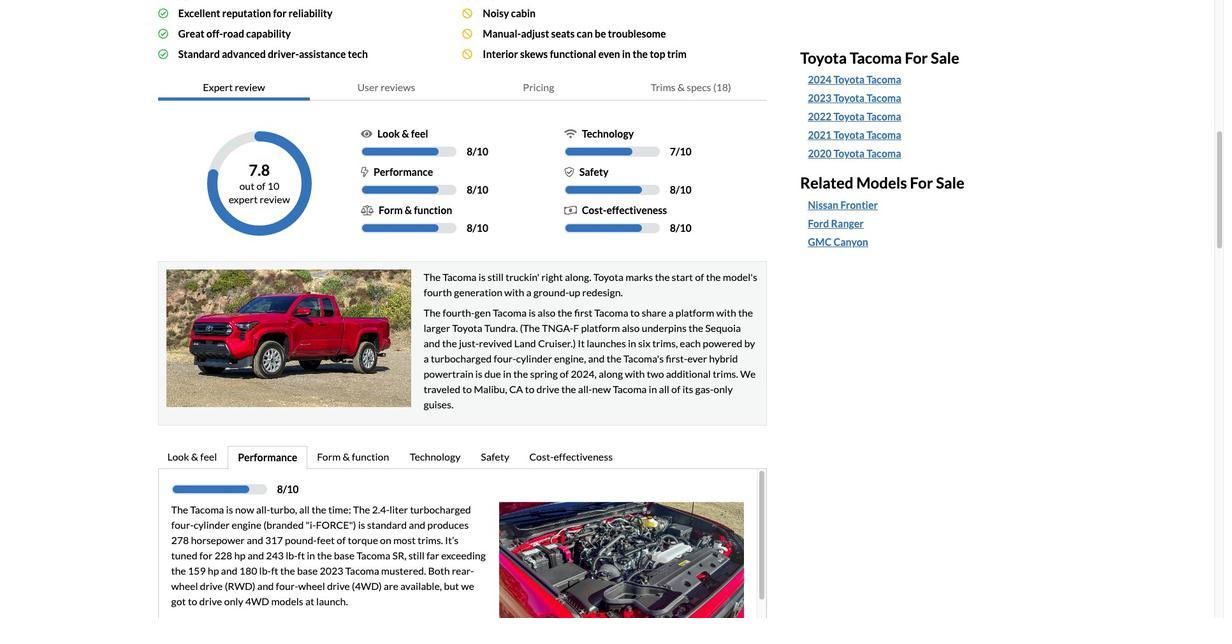 Task type: locate. For each thing, give the bounding box(es) containing it.
liter
[[390, 503, 408, 516]]

0 vertical spatial turbocharged
[[431, 352, 492, 364]]

1 vertical spatial ban image
[[463, 49, 473, 59]]

force")
[[316, 519, 356, 531]]

noisy cabin
[[483, 7, 536, 19]]

ground-
[[533, 286, 569, 298]]

expert down standard
[[203, 81, 233, 93]]

243
[[266, 549, 284, 561]]

toyota right 2022
[[834, 111, 865, 123]]

10 for safety
[[680, 183, 692, 195]]

228
[[215, 549, 232, 561]]

2 horizontal spatial with
[[716, 306, 736, 319]]

all down two
[[659, 383, 669, 395]]

is up '(the'
[[529, 306, 536, 319]]

the up ca
[[513, 368, 528, 380]]

0 horizontal spatial a
[[424, 352, 429, 364]]

technology inside tab
[[410, 451, 461, 463]]

expert down "out"
[[229, 193, 258, 205]]

8 / 10 inside tab panel
[[277, 483, 299, 495]]

0 horizontal spatial cylinder
[[194, 519, 230, 531]]

1 ban image from the top
[[463, 8, 473, 18]]

180
[[239, 565, 257, 577]]

2 tab list from the top
[[158, 446, 767, 470]]

cylinder inside the tacoma is now all-turbo, all the time: the 2.4-liter turbocharged four-cylinder engine (branded "i-force") is standard and produces 278 horsepower and 317 pound-feet of torque on most trims. it's tuned for 228 hp and 243 lb-ft in the base tacoma sr, still far exceeding the 159 hp and 180 lb-ft the base 2023 tacoma mustered. both rear- wheel drive (rwd) and four-wheel drive (4wd) are available, but we got to drive only 4wd models at launch.
[[194, 519, 230, 531]]

safety tab
[[471, 446, 520, 470]]

lb- right 243
[[286, 549, 298, 561]]

reputation
[[222, 7, 271, 19]]

1 horizontal spatial base
[[334, 549, 355, 561]]

0 vertical spatial trims.
[[713, 368, 738, 380]]

trims. inside the fourth-gen tacoma is also the first tacoma to share a platform with the larger toyota tundra. (the tnga-f platform also underpins the sequoia and the just-revived land cruiser.) it launches in six trims, each powered by a turbocharged four-cylinder engine, and the tacoma's first-ever hybrid powertrain is due in the spring of 2024, along with two additional trims. we traveled to malibu, ca to drive the all-new tacoma in all of its gas-only guises.
[[713, 368, 738, 380]]

0 vertical spatial for
[[905, 48, 928, 67]]

is left due
[[475, 368, 482, 380]]

only inside the fourth-gen tacoma is also the first tacoma to share a platform with the larger toyota tundra. (the tnga-f platform also underpins the sequoia and the just-revived land cruiser.) it launches in six trims, each powered by a turbocharged four-cylinder engine, and the tacoma's first-ever hybrid powertrain is due in the spring of 2024, along with two additional trims. we traveled to malibu, ca to drive the all-new tacoma in all of its gas-only guises.
[[714, 383, 733, 395]]

0 vertical spatial look
[[378, 127, 400, 139]]

8 / 10 for look & feel
[[467, 145, 488, 157]]

available,
[[400, 580, 442, 592]]

wifi image
[[564, 129, 577, 139]]

even
[[598, 48, 620, 60]]

0 horizontal spatial trims.
[[418, 534, 443, 546]]

1 vertical spatial 2023
[[320, 565, 343, 577]]

ever
[[687, 352, 707, 364]]

0 vertical spatial cost-
[[582, 204, 607, 216]]

0 horizontal spatial four-
[[171, 519, 194, 531]]

form & function up time:
[[317, 451, 389, 463]]

1 horizontal spatial still
[[488, 271, 504, 283]]

review inside expert review "tab"
[[235, 81, 265, 93]]

1 vertical spatial platform
[[581, 322, 620, 334]]

trims & specs (18) tab
[[615, 74, 767, 100]]

0 vertical spatial technology
[[582, 127, 634, 139]]

toyota inside the fourth-gen tacoma is also the first tacoma to share a platform with the larger toyota tundra. (the tnga-f platform also underpins the sequoia and the just-revived land cruiser.) it launches in six trims, each powered by a turbocharged four-cylinder engine, and the tacoma's first-ever hybrid powertrain is due in the spring of 2024, along with two additional trims. we traveled to malibu, ca to drive the all-new tacoma in all of its gas-only guises.
[[452, 322, 482, 334]]

skews
[[520, 48, 548, 60]]

8
[[467, 145, 473, 157], [467, 183, 473, 195], [670, 183, 676, 195], [467, 222, 473, 234], [670, 222, 676, 234], [277, 483, 283, 495]]

tab panel
[[158, 468, 767, 618]]

1 horizontal spatial for
[[273, 7, 287, 19]]

0 horizontal spatial only
[[224, 595, 243, 607]]

0 horizontal spatial cost-
[[529, 451, 554, 463]]

cost-effectiveness
[[582, 204, 667, 216], [529, 451, 613, 463]]

/ for cost-effectiveness
[[676, 222, 680, 234]]

check circle image
[[158, 8, 168, 18], [158, 49, 168, 59]]

1 horizontal spatial feel
[[411, 127, 428, 139]]

to inside the tacoma is now all-turbo, all the time: the 2.4-liter turbocharged four-cylinder engine (branded "i-force") is standard and produces 278 horsepower and 317 pound-feet of torque on most trims. it's tuned for 228 hp and 243 lb-ft in the base tacoma sr, still far exceeding the 159 hp and 180 lb-ft the base 2023 tacoma mustered. both rear- wheel drive (rwd) and four-wheel drive (4wd) are available, but we got to drive only 4wd models at launch.
[[188, 595, 197, 607]]

0 vertical spatial function
[[414, 204, 452, 216]]

form right balance scale image
[[379, 204, 403, 216]]

0 horizontal spatial ft
[[271, 565, 278, 577]]

2023 toyota tacoma link down toyota tacoma for sale
[[808, 91, 1044, 106]]

trims. up far at the bottom of the page
[[418, 534, 443, 546]]

sr,
[[392, 549, 407, 561]]

cost-
[[582, 204, 607, 216], [529, 451, 554, 463]]

to
[[630, 306, 640, 319], [462, 383, 472, 395], [525, 383, 535, 395], [188, 595, 197, 607]]

1 vertical spatial cost-effectiveness
[[529, 451, 613, 463]]

the up larger
[[424, 306, 441, 319]]

safety right technology tab at the left bottom
[[481, 451, 509, 463]]

/ inside tab panel
[[283, 483, 287, 495]]

2022 toyota tacoma link
[[808, 109, 1044, 125], [808, 109, 901, 125]]

& inside tab
[[678, 81, 685, 93]]

lb- right 180
[[259, 565, 271, 577]]

powered
[[703, 337, 742, 349]]

the inside the fourth-gen tacoma is also the first tacoma to share a platform with the larger toyota tundra. (the tnga-f platform also underpins the sequoia and the just-revived land cruiser.) it launches in six trims, each powered by a turbocharged four-cylinder engine, and the tacoma's first-ever hybrid powertrain is due in the spring of 2024, along with two additional trims. we traveled to malibu, ca to drive the all-new tacoma in all of its gas-only guises.
[[424, 306, 441, 319]]

cost- right safety tab
[[529, 451, 554, 463]]

1 horizontal spatial a
[[526, 286, 531, 298]]

only inside the tacoma is now all-turbo, all the time: the 2.4-liter turbocharged four-cylinder engine (branded "i-force") is standard and produces 278 horsepower and 317 pound-feet of torque on most trims. it's tuned for 228 hp and 243 lb-ft in the base tacoma sr, still far exceeding the 159 hp and 180 lb-ft the base 2023 tacoma mustered. both rear- wheel drive (rwd) and four-wheel drive (4wd) are available, but we got to drive only 4wd models at launch.
[[224, 595, 243, 607]]

interior
[[483, 48, 518, 60]]

1 horizontal spatial platform
[[676, 306, 714, 319]]

1 vertical spatial still
[[408, 549, 425, 561]]

0 horizontal spatial wheel
[[171, 580, 198, 592]]

toyota right 2021
[[834, 129, 865, 141]]

fourth-
[[443, 306, 475, 319]]

trims.
[[713, 368, 738, 380], [418, 534, 443, 546]]

ban image
[[463, 8, 473, 18], [463, 49, 473, 59]]

form & function tab
[[308, 446, 400, 470]]

form & function right balance scale image
[[379, 204, 452, 216]]

0 vertical spatial sale
[[931, 48, 960, 67]]

at
[[305, 595, 314, 607]]

underpins
[[642, 322, 687, 334]]

/ for performance
[[473, 183, 477, 195]]

cylinder down "land"
[[516, 352, 552, 364]]

base down feet
[[334, 549, 355, 561]]

hp right 159
[[208, 565, 219, 577]]

and down larger
[[424, 337, 440, 349]]

adjust
[[521, 27, 549, 39]]

1 vertical spatial trims.
[[418, 534, 443, 546]]

10 for performance
[[477, 183, 488, 195]]

0 horizontal spatial function
[[352, 451, 389, 463]]

0 vertical spatial hp
[[234, 549, 246, 561]]

standard advanced driver-assistance tech
[[178, 48, 368, 60]]

1 tab list from the top
[[158, 74, 767, 100]]

the left just- at left
[[442, 337, 457, 349]]

powertrain
[[424, 368, 473, 380]]

turbocharged down just- at left
[[431, 352, 492, 364]]

is inside the tacoma is still truckin' right along. toyota marks the start of the model's fourth generation with a ground-up redesign.
[[479, 271, 486, 283]]

0 horizontal spatial form
[[317, 451, 341, 463]]

1 vertical spatial hp
[[208, 565, 219, 577]]

for inside the tacoma is now all-turbo, all the time: the 2.4-liter turbocharged four-cylinder engine (branded "i-force") is standard and produces 278 horsepower and 317 pound-feet of torque on most trims. it's tuned for 228 hp and 243 lb-ft in the base tacoma sr, still far exceeding the 159 hp and 180 lb-ft the base 2023 tacoma mustered. both rear- wheel drive (rwd) and four-wheel drive (4wd) are available, but we got to drive only 4wd models at launch.
[[199, 549, 213, 561]]

drive up launch.
[[327, 580, 350, 592]]

1 horizontal spatial lb-
[[286, 549, 298, 561]]

2 wheel from the left
[[298, 580, 325, 592]]

0 vertical spatial safety
[[579, 166, 609, 178]]

lb-
[[286, 549, 298, 561], [259, 565, 271, 577]]

0 vertical spatial ban image
[[463, 8, 473, 18]]

toyota up redesign. at top
[[593, 271, 624, 283]]

sale for toyota tacoma for sale
[[931, 48, 960, 67]]

toyota inside the tacoma is still truckin' right along. toyota marks the start of the model's fourth generation with a ground-up redesign.
[[593, 271, 624, 283]]

toyota up just- at left
[[452, 322, 482, 334]]

1 vertical spatial performance
[[238, 451, 297, 463]]

all- right now
[[256, 503, 270, 516]]

1 vertical spatial base
[[297, 565, 318, 577]]

0 vertical spatial platform
[[676, 306, 714, 319]]

the inside the tacoma is still truckin' right along. toyota marks the start of the model's fourth generation with a ground-up redesign.
[[424, 271, 441, 283]]

the
[[633, 48, 648, 60], [655, 271, 670, 283], [706, 271, 721, 283], [558, 306, 572, 319], [738, 306, 753, 319], [689, 322, 703, 334], [442, 337, 457, 349], [607, 352, 622, 364], [513, 368, 528, 380], [561, 383, 576, 395], [312, 503, 326, 516], [317, 549, 332, 561], [171, 565, 186, 577], [280, 565, 295, 577]]

7
[[670, 145, 676, 157]]

to right ca
[[525, 383, 535, 395]]

tuned
[[171, 549, 197, 561]]

far
[[427, 549, 439, 561]]

wheel
[[171, 580, 198, 592], [298, 580, 325, 592]]

1 vertical spatial for
[[910, 174, 933, 192]]

2 horizontal spatial a
[[668, 306, 674, 319]]

all up the "i-
[[299, 503, 310, 516]]

ft down 243
[[271, 565, 278, 577]]

each
[[680, 337, 701, 349]]

0 vertical spatial review
[[235, 81, 265, 93]]

cost- inside tab
[[529, 451, 554, 463]]

wheel up the at
[[298, 580, 325, 592]]

0 vertical spatial form
[[379, 204, 403, 216]]

check circle image up check circle image
[[158, 8, 168, 18]]

the for the fourth-gen tacoma is also the first tacoma to share a platform with the larger toyota tundra. (the tnga-f platform also underpins the sequoia and the just-revived land cruiser.) it launches in six trims, each powered by a turbocharged four-cylinder engine, and the tacoma's first-ever hybrid powertrain is due in the spring of 2024, along with two additional trims. we traveled to malibu, ca to drive the all-new tacoma in all of its gas-only guises.
[[424, 306, 441, 319]]

1 vertical spatial expert
[[229, 193, 258, 205]]

1 vertical spatial with
[[716, 306, 736, 319]]

0 horizontal spatial safety
[[481, 451, 509, 463]]

1 vertical spatial feel
[[200, 451, 217, 463]]

1 horizontal spatial technology
[[582, 127, 634, 139]]

the up the 278
[[171, 503, 188, 516]]

0 vertical spatial only
[[714, 383, 733, 395]]

check circle image down check circle image
[[158, 49, 168, 59]]

10 inside 7.8 out of 10 expert review
[[268, 180, 279, 192]]

still left far at the bottom of the page
[[408, 549, 425, 561]]

all- inside the fourth-gen tacoma is also the first tacoma to share a platform with the larger toyota tundra. (the tnga-f platform also underpins the sequoia and the just-revived land cruiser.) it launches in six trims, each powered by a turbocharged four-cylinder engine, and the tacoma's first-ever hybrid powertrain is due in the spring of 2024, along with two additional trims. we traveled to malibu, ca to drive the all-new tacoma in all of its gas-only guises.
[[578, 383, 592, 395]]

tab panel containing 8
[[158, 468, 767, 618]]

related
[[800, 174, 854, 192]]

expert review tab
[[158, 74, 310, 100]]

four- up the 278
[[171, 519, 194, 531]]

feel inside tab
[[200, 451, 217, 463]]

1 vertical spatial sale
[[936, 174, 965, 192]]

also
[[538, 306, 556, 319], [622, 322, 640, 334]]

0 vertical spatial look & feel
[[378, 127, 428, 139]]

0 vertical spatial all
[[659, 383, 669, 395]]

four-
[[494, 352, 516, 364], [171, 519, 194, 531], [276, 580, 298, 592]]

along.
[[565, 271, 591, 283]]

technology down guises.
[[410, 451, 461, 463]]

hybrid
[[709, 352, 738, 364]]

0 horizontal spatial 2023
[[320, 565, 343, 577]]

pound-
[[285, 534, 317, 546]]

performance right bolt 'icon'
[[374, 166, 433, 178]]

safety right shield check image
[[579, 166, 609, 178]]

1 vertical spatial cylinder
[[194, 519, 230, 531]]

all
[[659, 383, 669, 395], [299, 503, 310, 516]]

technology right wifi image
[[582, 127, 634, 139]]

1 vertical spatial look & feel
[[167, 451, 217, 463]]

balance scale image
[[361, 205, 374, 215]]

0 horizontal spatial base
[[297, 565, 318, 577]]

of down 'engine,'
[[560, 368, 569, 380]]

still inside the tacoma is now all-turbo, all the time: the 2.4-liter turbocharged four-cylinder engine (branded "i-force") is standard and produces 278 horsepower and 317 pound-feet of torque on most trims. it's tuned for 228 hp and 243 lb-ft in the base tacoma sr, still far exceeding the 159 hp and 180 lb-ft the base 2023 tacoma mustered. both rear- wheel drive (rwd) and four-wheel drive (4wd) are available, but we got to drive only 4wd models at launch.
[[408, 549, 425, 561]]

1 horizontal spatial cost-
[[582, 204, 607, 216]]

1 horizontal spatial cylinder
[[516, 352, 552, 364]]

1 horizontal spatial hp
[[234, 549, 246, 561]]

1 vertical spatial safety
[[481, 451, 509, 463]]

0 vertical spatial expert
[[203, 81, 233, 93]]

first
[[574, 306, 593, 319]]

2023 inside 2024 toyota tacoma 2023 toyota tacoma 2022 toyota tacoma 2021 toyota tacoma 2020 toyota tacoma
[[808, 92, 832, 104]]

1 horizontal spatial look & feel
[[378, 127, 428, 139]]

expert inside 7.8 out of 10 expert review
[[229, 193, 258, 205]]

0 horizontal spatial for
[[199, 549, 213, 561]]

tab list
[[158, 74, 767, 100], [158, 446, 767, 470]]

2 horizontal spatial four-
[[494, 352, 516, 364]]

is left now
[[226, 503, 233, 516]]

the tacoma is now all-turbo, all the time: the 2.4-liter turbocharged four-cylinder engine (branded "i-force") is standard and produces 278 horsepower and 317 pound-feet of torque on most trims. it's tuned for 228 hp and 243 lb-ft in the base tacoma sr, still far exceeding the 159 hp and 180 lb-ft the base 2023 tacoma mustered. both rear- wheel drive (rwd) and four-wheel drive (4wd) are available, but we got to drive only 4wd models at launch.
[[171, 503, 486, 607]]

cylinder up horsepower
[[194, 519, 230, 531]]

performance up turbo,
[[238, 451, 297, 463]]

2024 toyota tacoma link
[[808, 72, 1044, 88], [808, 72, 901, 88]]

1 vertical spatial a
[[668, 306, 674, 319]]

0 horizontal spatial look & feel
[[167, 451, 217, 463]]

four- up models
[[276, 580, 298, 592]]

2023 toyota tacoma link
[[808, 91, 1044, 106], [808, 91, 901, 106]]

for
[[905, 48, 928, 67], [910, 174, 933, 192]]

the up fourth
[[424, 271, 441, 283]]

tacoma
[[850, 48, 902, 67], [867, 74, 901, 86], [867, 92, 901, 104], [867, 111, 901, 123], [867, 129, 901, 141], [867, 148, 901, 160], [443, 271, 477, 283], [493, 306, 527, 319], [594, 306, 628, 319], [613, 383, 647, 395], [190, 503, 224, 516], [357, 549, 390, 561], [345, 565, 379, 577]]

in down pound-
[[307, 549, 315, 561]]

0 vertical spatial all-
[[578, 383, 592, 395]]

torque
[[348, 534, 378, 546]]

generation
[[454, 286, 502, 298]]

tacoma's
[[624, 352, 664, 364]]

of
[[256, 180, 266, 192], [695, 271, 704, 283], [560, 368, 569, 380], [671, 383, 681, 395], [337, 534, 346, 546]]

feel left the performance tab
[[200, 451, 217, 463]]

2 check circle image from the top
[[158, 49, 168, 59]]

still inside the tacoma is still truckin' right along. toyota marks the start of the model's fourth generation with a ground-up redesign.
[[488, 271, 504, 283]]

all- down 2024, on the bottom of page
[[578, 383, 592, 395]]

review down 7.8 at the left of the page
[[260, 193, 290, 205]]

pricing
[[523, 81, 554, 93]]

0 horizontal spatial lb-
[[259, 565, 271, 577]]

0 vertical spatial performance
[[374, 166, 433, 178]]

0 vertical spatial with
[[504, 286, 524, 298]]

review down advanced
[[235, 81, 265, 93]]

1 horizontal spatial form
[[379, 204, 403, 216]]

toyota right 2024 at the top of the page
[[834, 74, 865, 86]]

cost-effectiveness tab
[[520, 446, 624, 470]]

we
[[740, 368, 756, 380]]

is up generation on the left top of page
[[479, 271, 486, 283]]

only for drive
[[224, 595, 243, 607]]

on
[[380, 534, 391, 546]]

all inside the tacoma is now all-turbo, all the time: the 2.4-liter turbocharged four-cylinder engine (branded "i-force") is standard and produces 278 horsepower and 317 pound-feet of torque on most trims. it's tuned for 228 hp and 243 lb-ft in the base tacoma sr, still far exceeding the 159 hp and 180 lb-ft the base 2023 tacoma mustered. both rear- wheel drive (rwd) and four-wheel drive (4wd) are available, but we got to drive only 4wd models at launch.
[[299, 503, 310, 516]]

only down "(rwd)"
[[224, 595, 243, 607]]

a up underpins at the bottom right of page
[[668, 306, 674, 319]]

model's
[[723, 271, 757, 283]]

drive down 159
[[200, 580, 223, 592]]

two
[[647, 368, 664, 380]]

new
[[592, 383, 611, 395]]

a inside the tacoma is still truckin' right along. toyota marks the start of the model's fourth generation with a ground-up redesign.
[[526, 286, 531, 298]]

8 / 10
[[467, 145, 488, 157], [467, 183, 488, 195], [670, 183, 692, 195], [467, 222, 488, 234], [670, 222, 692, 234], [277, 483, 299, 495]]

1 horizontal spatial safety
[[579, 166, 609, 178]]

ban image down ban icon
[[463, 49, 473, 59]]

drive right got
[[199, 595, 222, 607]]

check circle image for standard advanced driver-assistance tech
[[158, 49, 168, 59]]

only down hybrid
[[714, 383, 733, 395]]

performance
[[374, 166, 433, 178], [238, 451, 297, 463]]

still
[[488, 271, 504, 283], [408, 549, 425, 561]]

all-
[[578, 383, 592, 395], [256, 503, 270, 516]]

1 vertical spatial tab list
[[158, 446, 767, 470]]

& for trims & specs (18) tab
[[678, 81, 685, 93]]

2023 up 2022
[[808, 92, 832, 104]]

1 horizontal spatial all-
[[578, 383, 592, 395]]

all- inside the tacoma is now all-turbo, all the time: the 2.4-liter turbocharged four-cylinder engine (branded "i-force") is standard and produces 278 horsepower and 317 pound-feet of torque on most trims. it's tuned for 228 hp and 243 lb-ft in the base tacoma sr, still far exceeding the 159 hp and 180 lb-ft the base 2023 tacoma mustered. both rear- wheel drive (rwd) and four-wheel drive (4wd) are available, but we got to drive only 4wd models at launch.
[[256, 503, 270, 516]]

1 horizontal spatial with
[[625, 368, 645, 380]]

(4wd)
[[352, 580, 382, 592]]

of right "out"
[[256, 180, 266, 192]]

the down feet
[[317, 549, 332, 561]]

tab list down 'interior'
[[158, 74, 767, 100]]

1 vertical spatial all-
[[256, 503, 270, 516]]

1 vertical spatial look
[[167, 451, 189, 463]]

1 vertical spatial form
[[317, 451, 341, 463]]

1 vertical spatial form & function
[[317, 451, 389, 463]]

0 horizontal spatial hp
[[208, 565, 219, 577]]

standard
[[178, 48, 220, 60]]

with down truckin'
[[504, 286, 524, 298]]

1 horizontal spatial performance
[[374, 166, 433, 178]]

feel down reviews
[[411, 127, 428, 139]]

ft down pound-
[[298, 549, 305, 561]]

of right start
[[695, 271, 704, 283]]

is up torque
[[358, 519, 365, 531]]

2024
[[808, 74, 832, 86]]

of right feet
[[337, 534, 346, 546]]

1 vertical spatial also
[[622, 322, 640, 334]]

hp right 228
[[234, 549, 246, 561]]

effectiveness
[[607, 204, 667, 216], [554, 451, 613, 463]]

performance tab
[[228, 446, 308, 470]]

photo by natalie harrington. 2024 toyota tacoma, front three-quarter view. image
[[166, 269, 411, 407]]

expert
[[203, 81, 233, 93], [229, 193, 258, 205]]

related models for sale
[[800, 174, 965, 192]]

to left 'share'
[[630, 306, 640, 319]]

1 vertical spatial turbocharged
[[410, 503, 471, 516]]

look
[[378, 127, 400, 139], [167, 451, 189, 463]]

a down truckin'
[[526, 286, 531, 298]]

feet
[[317, 534, 335, 546]]

1 vertical spatial ft
[[271, 565, 278, 577]]

review
[[235, 81, 265, 93], [260, 193, 290, 205]]

1 check circle image from the top
[[158, 8, 168, 18]]

8 for performance
[[467, 183, 473, 195]]

2023 up launch.
[[320, 565, 343, 577]]

0 vertical spatial a
[[526, 286, 531, 298]]

/ for safety
[[676, 183, 680, 195]]

we
[[461, 580, 474, 592]]

the up the "i-
[[312, 503, 326, 516]]

0 horizontal spatial look
[[167, 451, 189, 463]]

sale
[[931, 48, 960, 67], [936, 174, 965, 192]]

with down tacoma's
[[625, 368, 645, 380]]

1 wheel from the left
[[171, 580, 198, 592]]

1 horizontal spatial ft
[[298, 549, 305, 561]]

also up tnga-
[[538, 306, 556, 319]]

road
[[223, 27, 244, 39]]

pricing tab
[[463, 74, 615, 100]]

shield check image
[[564, 167, 574, 177]]

2 ban image from the top
[[463, 49, 473, 59]]

driver-
[[268, 48, 299, 60]]

1 horizontal spatial trims.
[[713, 368, 738, 380]]

launch.
[[316, 595, 348, 607]]

0 horizontal spatial platform
[[581, 322, 620, 334]]

with up sequoia
[[716, 306, 736, 319]]

platform up each
[[676, 306, 714, 319]]

1 horizontal spatial 2023
[[808, 92, 832, 104]]



Task type: describe. For each thing, give the bounding box(es) containing it.
four- inside the fourth-gen tacoma is also the first tacoma to share a platform with the larger toyota tundra. (the tnga-f platform also underpins the sequoia and the just-revived land cruiser.) it launches in six trims, each powered by a turbocharged four-cylinder engine, and the tacoma's first-ever hybrid powertrain is due in the spring of 2024, along with two additional trims. we traveled to malibu, ca to drive the all-new tacoma in all of its gas-only guises.
[[494, 352, 516, 364]]

of left its
[[671, 383, 681, 395]]

drive inside the fourth-gen tacoma is also the first tacoma to share a platform with the larger toyota tundra. (the tnga-f platform also underpins the sequoia and the just-revived land cruiser.) it launches in six trims, each powered by a turbocharged four-cylinder engine, and the tacoma's first-ever hybrid powertrain is due in the spring of 2024, along with two additional trims. we traveled to malibu, ca to drive the all-new tacoma in all of its gas-only guises.
[[537, 383, 559, 395]]

gen
[[475, 306, 491, 319]]

in left six
[[628, 337, 636, 349]]

bolt image
[[361, 167, 369, 177]]

tab list containing look & feel
[[158, 446, 767, 470]]

0 vertical spatial form & function
[[379, 204, 452, 216]]

2021
[[808, 129, 832, 141]]

only for gas-
[[714, 383, 733, 395]]

the up along
[[607, 352, 622, 364]]

1 vertical spatial four-
[[171, 519, 194, 531]]

gmc
[[808, 236, 832, 248]]

2 vertical spatial with
[[625, 368, 645, 380]]

/ for look & feel
[[473, 145, 477, 157]]

in inside the tacoma is now all-turbo, all the time: the 2.4-liter turbocharged four-cylinder engine (branded "i-force") is standard and produces 278 horsepower and 317 pound-feet of torque on most trims. it's tuned for 228 hp and 243 lb-ft in the base tacoma sr, still far exceeding the 159 hp and 180 lb-ft the base 2023 tacoma mustered. both rear- wheel drive (rwd) and four-wheel drive (4wd) are available, but we got to drive only 4wd models at launch.
[[307, 549, 315, 561]]

the up each
[[689, 322, 703, 334]]

toyota right 2020
[[834, 148, 865, 160]]

expert review
[[203, 81, 265, 93]]

photo by natalie harrington. 2024 toyota tacoma engine. image
[[499, 502, 744, 618]]

8 / 10 for performance
[[467, 183, 488, 195]]

most
[[393, 534, 416, 546]]

the left start
[[655, 271, 670, 283]]

functional
[[550, 48, 596, 60]]

8 / 10 for form & function
[[467, 222, 488, 234]]

reviews
[[381, 81, 415, 93]]

ford
[[808, 218, 829, 230]]

the for the tacoma is still truckin' right along. toyota marks the start of the model's fourth generation with a ground-up redesign.
[[424, 271, 441, 283]]

look inside tab
[[167, 451, 189, 463]]

2020
[[808, 148, 832, 160]]

the left 2.4-
[[353, 503, 370, 516]]

function inside tab
[[352, 451, 389, 463]]

turbo,
[[270, 503, 297, 516]]

but
[[444, 580, 459, 592]]

of inside 7.8 out of 10 expert review
[[256, 180, 266, 192]]

redesign.
[[582, 286, 623, 298]]

share
[[642, 306, 667, 319]]

and up 180
[[248, 549, 264, 561]]

tacoma inside the tacoma is still truckin' right along. toyota marks the start of the model's fourth generation with a ground-up redesign.
[[443, 271, 477, 283]]

(branded
[[263, 519, 304, 531]]

fourth
[[424, 286, 452, 298]]

turbocharged inside the fourth-gen tacoma is also the first tacoma to share a platform with the larger toyota tundra. (the tnga-f platform also underpins the sequoia and the just-revived land cruiser.) it launches in six trims, each powered by a turbocharged four-cylinder engine, and the tacoma's first-ever hybrid powertrain is due in the spring of 2024, along with two additional trims. we traveled to malibu, ca to drive the all-new tacoma in all of its gas-only guises.
[[431, 352, 492, 364]]

performance inside the performance tab
[[238, 451, 297, 463]]

0 vertical spatial lb-
[[286, 549, 298, 561]]

10 for technology
[[680, 145, 692, 157]]

ban image for noisy cabin
[[463, 8, 473, 18]]

trims. inside the tacoma is now all-turbo, all the time: the 2.4-liter turbocharged four-cylinder engine (branded "i-force") is standard and produces 278 horsepower and 317 pound-feet of torque on most trims. it's tuned for 228 hp and 243 lb-ft in the base tacoma sr, still far exceeding the 159 hp and 180 lb-ft the base 2023 tacoma mustered. both rear- wheel drive (rwd) and four-wheel drive (4wd) are available, but we got to drive only 4wd models at launch.
[[418, 534, 443, 546]]

tnga-
[[542, 322, 573, 334]]

10 for cost-effectiveness
[[680, 222, 692, 234]]

10 for form & function
[[477, 222, 488, 234]]

1 horizontal spatial also
[[622, 322, 640, 334]]

with inside the tacoma is still truckin' right along. toyota marks the start of the model's fourth generation with a ground-up redesign.
[[504, 286, 524, 298]]

0 vertical spatial effectiveness
[[607, 204, 667, 216]]

user reviews tab
[[310, 74, 463, 100]]

form inside tab
[[317, 451, 341, 463]]

can
[[577, 27, 593, 39]]

317
[[265, 534, 283, 546]]

7.8 out of 10 expert review
[[229, 161, 290, 205]]

8 inside tab panel
[[277, 483, 283, 495]]

ca
[[509, 383, 523, 395]]

in right due
[[503, 368, 511, 380]]

0 vertical spatial also
[[538, 306, 556, 319]]

of inside the tacoma is now all-turbo, all the time: the 2.4-liter turbocharged four-cylinder engine (branded "i-force") is standard and produces 278 horsepower and 317 pound-feet of torque on most trims. it's tuned for 228 hp and 243 lb-ft in the base tacoma sr, still far exceeding the 159 hp and 180 lb-ft the base 2023 tacoma mustered. both rear- wheel drive (rwd) and four-wheel drive (4wd) are available, but we got to drive only 4wd models at launch.
[[337, 534, 346, 546]]

nissan frontier link
[[808, 198, 878, 213]]

tab list containing expert review
[[158, 74, 767, 100]]

expert inside "tab"
[[203, 81, 233, 93]]

2024 toyota tacoma 2023 toyota tacoma 2022 toyota tacoma 2021 toyota tacoma 2020 toyota tacoma
[[808, 74, 901, 160]]

10 for look & feel
[[477, 145, 488, 157]]

ban image for interior skews functional even in the top trim
[[463, 49, 473, 59]]

produces
[[427, 519, 469, 531]]

ban image
[[463, 28, 473, 39]]

models
[[271, 595, 303, 607]]

ranger
[[831, 218, 864, 230]]

the fourth-gen tacoma is also the first tacoma to share a platform with the larger toyota tundra. (the tnga-f platform also underpins the sequoia and the just-revived land cruiser.) it launches in six trims, each powered by a turbocharged four-cylinder engine, and the tacoma's first-ever hybrid powertrain is due in the spring of 2024, along with two additional trims. we traveled to malibu, ca to drive the all-new tacoma in all of its gas-only guises.
[[424, 306, 756, 410]]

2020 toyota tacoma link up related models for sale
[[808, 146, 1044, 162]]

0 vertical spatial base
[[334, 549, 355, 561]]

due
[[484, 368, 501, 380]]

0 vertical spatial ft
[[298, 549, 305, 561]]

land
[[514, 337, 536, 349]]

rear-
[[452, 565, 474, 577]]

horsepower
[[191, 534, 245, 546]]

right
[[542, 271, 563, 283]]

be
[[595, 27, 606, 39]]

the up tnga-
[[558, 306, 572, 319]]

cost-effectiveness inside cost-effectiveness tab
[[529, 451, 613, 463]]

now
[[235, 503, 254, 516]]

2020 toyota tacoma link down 2021
[[808, 146, 901, 162]]

check circle image
[[158, 28, 168, 39]]

its
[[682, 383, 693, 395]]

along
[[599, 368, 623, 380]]

10 inside tab panel
[[287, 483, 299, 495]]

2.4-
[[372, 503, 390, 516]]

cabin
[[511, 7, 536, 19]]

exceeding
[[441, 549, 486, 561]]

the down 243
[[280, 565, 295, 577]]

& for look & feel tab
[[191, 451, 198, 463]]

and down 228
[[221, 565, 238, 577]]

trims,
[[652, 337, 678, 349]]

"i-
[[306, 519, 316, 531]]

up
[[569, 286, 580, 298]]

manual-
[[483, 27, 521, 39]]

tech
[[348, 48, 368, 60]]

278
[[171, 534, 189, 546]]

it
[[578, 337, 585, 349]]

8 for form & function
[[467, 222, 473, 234]]

the left model's
[[706, 271, 721, 283]]

trims
[[651, 81, 676, 93]]

8 / 10 for safety
[[670, 183, 692, 195]]

noisy
[[483, 7, 509, 19]]

of inside the tacoma is still truckin' right along. toyota marks the start of the model's fourth generation with a ground-up redesign.
[[695, 271, 704, 283]]

2023 toyota tacoma link up 2022
[[808, 91, 901, 106]]

1 vertical spatial lb-
[[259, 565, 271, 577]]

for for models
[[910, 174, 933, 192]]

and down engine
[[247, 534, 263, 546]]

/ for technology
[[676, 145, 680, 157]]

sale for related models for sale
[[936, 174, 965, 192]]

/ for form & function
[[473, 222, 477, 234]]

2 vertical spatial a
[[424, 352, 429, 364]]

off-
[[206, 27, 223, 39]]

effectiveness inside tab
[[554, 451, 613, 463]]

and up most
[[409, 519, 425, 531]]

and down launches
[[588, 352, 605, 364]]

technology tab
[[400, 446, 471, 470]]

great off-road capability
[[178, 27, 291, 39]]

& for form & function tab
[[343, 451, 350, 463]]

capability
[[246, 27, 291, 39]]

2 vertical spatial four-
[[276, 580, 298, 592]]

excellent reputation for reliability
[[178, 7, 333, 19]]

8 for cost-effectiveness
[[670, 222, 676, 234]]

six
[[638, 337, 651, 349]]

2023 inside the tacoma is now all-turbo, all the time: the 2.4-liter turbocharged four-cylinder engine (branded "i-force") is standard and produces 278 horsepower and 317 pound-feet of torque on most trims. it's tuned for 228 hp and 243 lb-ft in the base tacoma sr, still far exceeding the 159 hp and 180 lb-ft the base 2023 tacoma mustered. both rear- wheel drive (rwd) and four-wheel drive (4wd) are available, but we got to drive only 4wd models at launch.
[[320, 565, 343, 577]]

2022
[[808, 111, 832, 123]]

advanced
[[222, 48, 266, 60]]

the down tuned
[[171, 565, 186, 577]]

toyota tacoma for sale
[[800, 48, 960, 67]]

the left 'top'
[[633, 48, 648, 60]]

malibu,
[[474, 383, 507, 395]]

0 vertical spatial cost-effectiveness
[[582, 204, 667, 216]]

7.8
[[249, 161, 270, 179]]

8 for safety
[[670, 183, 676, 195]]

toyota up 2024 at the top of the page
[[800, 48, 847, 67]]

eye image
[[361, 129, 372, 139]]

just-
[[459, 337, 479, 349]]

look & feel tab
[[158, 446, 228, 470]]

toyota down toyota tacoma for sale
[[834, 92, 865, 104]]

review inside 7.8 out of 10 expert review
[[260, 193, 290, 205]]

revived
[[479, 337, 512, 349]]

ford ranger link
[[808, 216, 864, 232]]

in down two
[[649, 383, 657, 395]]

the up sequoia
[[738, 306, 753, 319]]

interior skews functional even in the top trim
[[483, 48, 687, 60]]

trim
[[667, 48, 687, 60]]

0 vertical spatial feel
[[411, 127, 428, 139]]

seats
[[551, 27, 575, 39]]

out
[[239, 180, 255, 192]]

1 horizontal spatial function
[[414, 204, 452, 216]]

user reviews
[[357, 81, 415, 93]]

time:
[[328, 503, 351, 516]]

8 / 10 for cost-effectiveness
[[670, 222, 692, 234]]

the down 2024, on the bottom of page
[[561, 383, 576, 395]]

excellent
[[178, 7, 220, 19]]

(rwd)
[[225, 580, 255, 592]]

money bill wave image
[[564, 205, 577, 215]]

assistance
[[299, 48, 346, 60]]

in right the "even"
[[622, 48, 631, 60]]

the for the tacoma is now all-turbo, all the time: the 2.4-liter turbocharged four-cylinder engine (branded "i-force") is standard and produces 278 horsepower and 317 pound-feet of torque on most trims. it's tuned for 228 hp and 243 lb-ft in the base tacoma sr, still far exceeding the 159 hp and 180 lb-ft the base 2023 tacoma mustered. both rear- wheel drive (rwd) and four-wheel drive (4wd) are available, but we got to drive only 4wd models at launch.
[[171, 503, 188, 516]]

cylinder inside the fourth-gen tacoma is also the first tacoma to share a platform with the larger toyota tundra. (the tnga-f platform also underpins the sequoia and the just-revived land cruiser.) it launches in six trims, each powered by a turbocharged four-cylinder engine, and the tacoma's first-ever hybrid powertrain is due in the spring of 2024, along with two additional trims. we traveled to malibu, ca to drive the all-new tacoma in all of its gas-only guises.
[[516, 352, 552, 364]]

form & function inside tab
[[317, 451, 389, 463]]

8 for look & feel
[[467, 145, 473, 157]]

f
[[573, 322, 579, 334]]

to left malibu, at the bottom left of page
[[462, 383, 472, 395]]

start
[[672, 271, 693, 283]]

turbocharged inside the tacoma is now all-turbo, all the time: the 2.4-liter turbocharged four-cylinder engine (branded "i-force") is standard and produces 278 horsepower and 317 pound-feet of torque on most trims. it's tuned for 228 hp and 243 lb-ft in the base tacoma sr, still far exceeding the 159 hp and 180 lb-ft the base 2023 tacoma mustered. both rear- wheel drive (rwd) and four-wheel drive (4wd) are available, but we got to drive only 4wd models at launch.
[[410, 503, 471, 516]]

larger
[[424, 322, 450, 334]]

frontier
[[841, 199, 878, 211]]

look & feel inside tab
[[167, 451, 217, 463]]

0 vertical spatial for
[[273, 7, 287, 19]]

both
[[428, 565, 450, 577]]

by
[[744, 337, 755, 349]]

all inside the fourth-gen tacoma is also the first tacoma to share a platform with the larger toyota tundra. (the tnga-f platform also underpins the sequoia and the just-revived land cruiser.) it launches in six trims, each powered by a turbocharged four-cylinder engine, and the tacoma's first-ever hybrid powertrain is due in the spring of 2024, along with two additional trims. we traveled to malibu, ca to drive the all-new tacoma in all of its gas-only guises.
[[659, 383, 669, 395]]

check circle image for excellent reputation for reliability
[[158, 8, 168, 18]]

top
[[650, 48, 665, 60]]

for for tacoma
[[905, 48, 928, 67]]

and up 4wd
[[257, 580, 274, 592]]

it's
[[445, 534, 459, 546]]

safety inside tab
[[481, 451, 509, 463]]



Task type: vqa. For each thing, say whether or not it's contained in the screenshot.
see all articles for Shopping & negotiating
no



